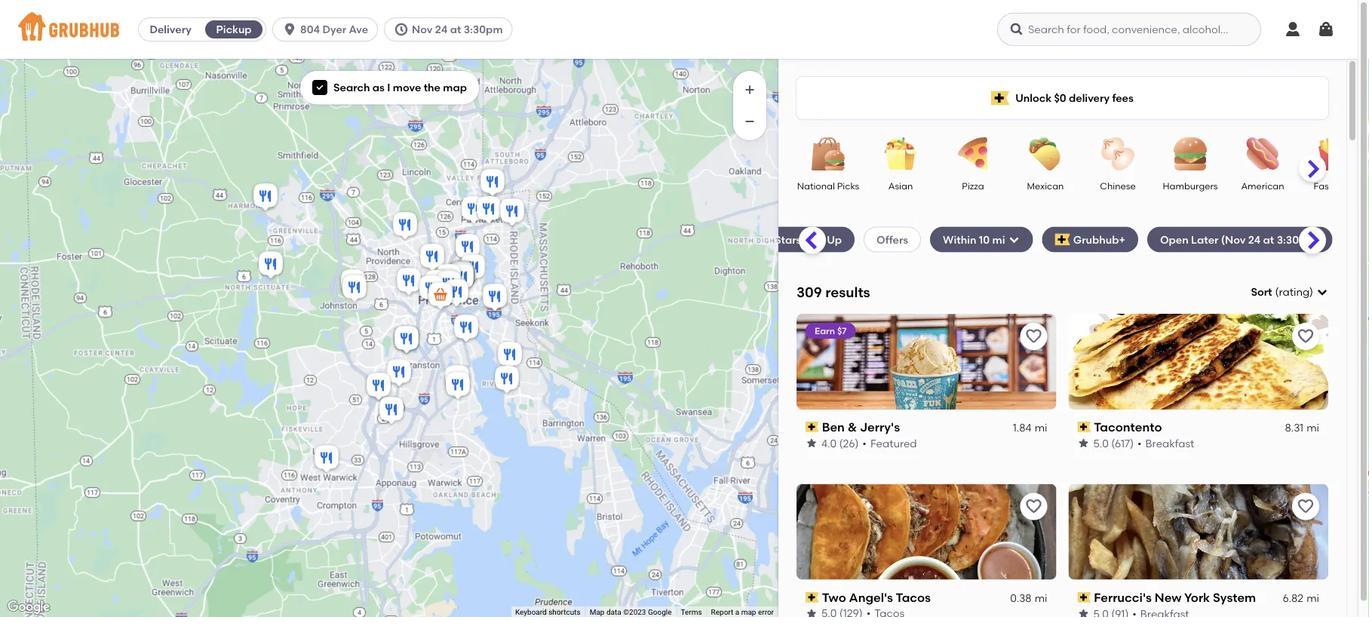 Task type: describe. For each thing, give the bounding box(es) containing it.
shortcuts
[[549, 608, 581, 617]]

8.31 mi
[[1285, 421, 1320, 434]]

3:30pm
[[464, 23, 503, 36]]

report
[[711, 608, 734, 617]]

grubhub+
[[1074, 233, 1126, 246]]

save this restaurant image for tacontento
[[1297, 327, 1315, 345]]

• for tacontento
[[1138, 437, 1142, 450]]

delivery button
[[139, 17, 202, 42]]

5.0 (617)
[[1094, 437, 1134, 450]]

california taco shop image
[[338, 267, 368, 300]]

svg image for nov 24 at 3:30pm
[[394, 22, 409, 37]]

national
[[797, 180, 835, 191]]

8.31
[[1285, 421, 1304, 434]]

results
[[826, 284, 871, 300]]

to's bar and grille image
[[497, 196, 527, 229]]

jersey mike's image
[[443, 370, 473, 403]]

804 dyer ave
[[300, 23, 368, 36]]

0.38 mi
[[1011, 592, 1048, 605]]

new york style pizza image
[[392, 324, 422, 357]]

ben & jerry's logo image
[[797, 314, 1057, 410]]

tacontento logo image
[[1069, 314, 1329, 410]]

within 10 mi
[[943, 233, 1005, 246]]

nov
[[412, 23, 433, 36]]

keyboard
[[515, 608, 547, 617]]

offers
[[877, 233, 909, 246]]

a
[[736, 608, 740, 617]]

nov 24 at 3:30pm button
[[384, 17, 519, 42]]

rating
[[1279, 286, 1310, 298]]

tacontento image
[[478, 167, 508, 200]]

at inside button
[[450, 23, 461, 36]]

angel's
[[849, 590, 893, 605]]

none field containing sort
[[1251, 285, 1329, 300]]

hamburgers
[[1163, 180, 1218, 191]]

york
[[1185, 590, 1211, 605]]

0.38
[[1011, 592, 1032, 605]]

breakfast
[[1146, 437, 1195, 450]]

chinese
[[1100, 180, 1136, 191]]

terms link
[[681, 608, 702, 617]]

(nov
[[1221, 233, 1246, 246]]

east providence house of pizza image
[[495, 340, 525, 373]]

and
[[804, 233, 825, 246]]

mi for jerry's
[[1035, 421, 1048, 434]]

4 stars and up
[[766, 233, 842, 246]]

as
[[373, 81, 385, 94]]

804 dyer ave button
[[272, 17, 384, 42]]

subscription pass image
[[1078, 422, 1091, 432]]

brass monkey image
[[451, 312, 481, 346]]

dyer
[[323, 23, 346, 36]]

save this restaurant image for ferrucci's new york system
[[1297, 498, 1315, 516]]

restaurant mexico garibaldi (atwells ave) image
[[394, 266, 424, 299]]

3:30pm)
[[1277, 233, 1320, 246]]

report a map error
[[711, 608, 774, 617]]

keyboard shortcuts button
[[515, 607, 581, 617]]

&
[[848, 420, 857, 434]]

fresh pita smithfield image
[[251, 181, 281, 214]]

ferrucci's new york system
[[1094, 590, 1257, 605]]

mi for tacos
[[1035, 592, 1048, 605]]

1 horizontal spatial 24
[[1249, 233, 1261, 246]]

american
[[1242, 180, 1285, 191]]

0 horizontal spatial map
[[443, 81, 467, 94]]

national picks image
[[802, 137, 855, 171]]

main navigation navigation
[[0, 0, 1358, 59]]

delivery
[[1069, 92, 1110, 104]]

earn $7
[[815, 325, 847, 336]]

caliente mexican grill image
[[447, 260, 477, 293]]

search as i move the map
[[334, 81, 467, 94]]

data
[[607, 608, 622, 617]]

the
[[424, 81, 441, 94]]

national picks
[[797, 180, 860, 191]]

china gourmet image
[[492, 364, 522, 397]]

kabob & curry image
[[447, 260, 477, 293]]

subscription pass image for ferrucci's new york system
[[1078, 592, 1091, 603]]

chinese image
[[1092, 137, 1145, 171]]

• featured
[[863, 437, 917, 450]]

ave
[[349, 23, 368, 36]]

little john's pizza image
[[442, 363, 472, 396]]

express panda image
[[474, 194, 504, 227]]

grubhub plus flag logo image for grubhub+
[[1055, 234, 1071, 246]]

mi right 10
[[993, 233, 1005, 246]]

svg image for 804 dyer ave
[[282, 22, 297, 37]]

open later (nov 24 at 3:30pm)
[[1160, 233, 1320, 246]]

star icon image for two angel's tacos
[[806, 608, 818, 617]]

error
[[758, 608, 774, 617]]

two angel's tacos image
[[392, 324, 422, 357]]

jacky's waterplace image
[[434, 262, 464, 295]]

1 vertical spatial map
[[741, 608, 756, 617]]

grubhub plus flag logo image for unlock $0 delivery fees
[[992, 91, 1010, 105]]

(617)
[[1112, 437, 1134, 450]]

new
[[1155, 590, 1182, 605]]

system
[[1213, 590, 1257, 605]]

6.82 mi
[[1283, 592, 1320, 605]]

ferrucci's new york system logo image
[[1069, 484, 1329, 580]]

report a map error link
[[711, 608, 774, 617]]

fast
[[1314, 180, 1333, 191]]

4
[[766, 233, 772, 246]]

subscription pass image for ben & jerry's
[[806, 422, 819, 432]]

earn
[[815, 325, 835, 336]]

map
[[590, 608, 605, 617]]

sort ( rating )
[[1251, 286, 1314, 298]]

(
[[1276, 286, 1279, 298]]

star icon image for ferrucci's new york system
[[1078, 608, 1090, 617]]

american image
[[1237, 137, 1290, 171]]

l'artisan cafe & bakery image
[[441, 277, 472, 310]]



Task type: locate. For each thing, give the bounding box(es) containing it.
plus icon image
[[743, 82, 758, 97]]

ben
[[822, 420, 845, 434]]

fast food
[[1314, 180, 1357, 191]]

sort
[[1251, 286, 1273, 298]]

svg image
[[1317, 20, 1336, 38], [282, 22, 297, 37], [394, 22, 409, 37], [315, 83, 324, 92], [1317, 286, 1329, 298]]

24 right nov
[[435, 23, 448, 36]]

pizza image
[[947, 137, 1000, 171]]

0 vertical spatial map
[[443, 81, 467, 94]]

(26)
[[839, 437, 859, 450]]

0 vertical spatial 24
[[435, 23, 448, 36]]

mexican
[[1027, 180, 1064, 191]]

food
[[1335, 180, 1357, 191]]

tacontento
[[1094, 420, 1162, 434]]

ben & jerry's image
[[384, 357, 414, 390]]

tacos
[[896, 590, 931, 605]]

fees
[[1113, 92, 1134, 104]]

pickup button
[[202, 17, 266, 42]]

None field
[[1251, 285, 1329, 300]]

svg image inside 804 dyer ave button
[[282, 22, 297, 37]]

309 results
[[797, 284, 871, 300]]

1 horizontal spatial at
[[1264, 233, 1275, 246]]

save this restaurant button for tacontento
[[1293, 323, 1320, 350]]

tori tomo image
[[432, 267, 463, 300]]

5.0
[[1094, 437, 1109, 450]]

mi right 0.38
[[1035, 592, 1048, 605]]

1 vertical spatial at
[[1264, 233, 1275, 246]]

grubhub plus flag logo image left grubhub+
[[1055, 234, 1071, 246]]

mi
[[993, 233, 1005, 246], [1035, 421, 1048, 434], [1307, 421, 1320, 434], [1035, 592, 1048, 605], [1307, 592, 1320, 605]]

minus icon image
[[743, 114, 758, 129]]

jerry's
[[860, 420, 900, 434]]

nov 24 at 3:30pm
[[412, 23, 503, 36]]

0 horizontal spatial 24
[[435, 23, 448, 36]]

star icon image
[[806, 437, 818, 449], [1078, 437, 1090, 449], [806, 608, 818, 617], [1078, 608, 1090, 617]]

antonio's - providence image
[[447, 260, 477, 294]]

new peking image
[[390, 210, 420, 243]]

i
[[387, 81, 390, 94]]

eastside mart image
[[458, 252, 488, 285]]

• right (26)
[[863, 437, 867, 450]]

later
[[1192, 233, 1219, 246]]

• breakfast
[[1138, 437, 1195, 450]]

map data ©2023 google
[[590, 608, 672, 617]]

pickup
[[216, 23, 252, 36]]

1 horizontal spatial map
[[741, 608, 756, 617]]

at left 3:30pm
[[450, 23, 461, 36]]

grubhub plus flag logo image
[[992, 91, 1010, 105], [1055, 234, 1071, 246]]

andino's image
[[422, 268, 452, 301]]

10
[[979, 233, 990, 246]]

cuozzo's pizza & restaurant image
[[256, 249, 286, 282]]

1 horizontal spatial •
[[1138, 437, 1142, 450]]

map right the
[[443, 81, 467, 94]]

0 horizontal spatial at
[[450, 23, 461, 36]]

7 eleven image
[[426, 280, 456, 313]]

ferrucci's new york system image
[[312, 443, 342, 476]]

0 horizontal spatial •
[[863, 437, 867, 450]]

save this restaurant button for two angel's tacos
[[1021, 493, 1048, 520]]

©2023
[[623, 608, 646, 617]]

google
[[648, 608, 672, 617]]

save this restaurant image
[[1025, 327, 1043, 345]]

map right a
[[741, 608, 756, 617]]

unlock
[[1016, 92, 1052, 104]]

asian
[[889, 180, 913, 191]]

pizza
[[962, 180, 984, 191]]

1 vertical spatial grubhub plus flag logo image
[[1055, 234, 1071, 246]]

309
[[797, 284, 822, 300]]

svg image for search as i move the map
[[315, 83, 324, 92]]

$0
[[1054, 92, 1067, 104]]

star icon image for ben & jerry's
[[806, 437, 818, 449]]

mi for york
[[1307, 592, 1320, 605]]

search
[[334, 81, 370, 94]]

svg image inside field
[[1317, 286, 1329, 298]]

svg image inside nov 24 at 3:30pm button
[[394, 22, 409, 37]]

Search for food, convenience, alcohol... search field
[[998, 13, 1262, 46]]

subscription pass image
[[806, 422, 819, 432], [806, 592, 819, 603], [1078, 592, 1091, 603]]

east side pockets image
[[447, 259, 477, 292]]

0 horizontal spatial grubhub plus flag logo image
[[992, 91, 1010, 105]]

•
[[863, 437, 867, 450], [1138, 437, 1142, 450]]

unlock $0 delivery fees
[[1016, 92, 1134, 104]]

picks
[[837, 180, 860, 191]]

at left 3:30pm)
[[1264, 233, 1275, 246]]

24 inside button
[[435, 23, 448, 36]]

within
[[943, 233, 977, 246]]

featured
[[871, 437, 917, 450]]

save this restaurant button for ferrucci's new york system
[[1293, 493, 1320, 520]]

24 right the (nov
[[1249, 233, 1261, 246]]

honey dew donuts image
[[364, 370, 394, 404]]

grubhub plus flag logo image left unlock
[[992, 91, 1010, 105]]

pokeworks image
[[447, 262, 477, 295]]

mi right 8.31
[[1307, 421, 1320, 434]]

asian image
[[875, 137, 927, 171]]

2 • from the left
[[1138, 437, 1142, 450]]

julian's image
[[417, 273, 447, 306]]

24
[[435, 23, 448, 36], [1249, 233, 1261, 246]]

1.84
[[1013, 421, 1032, 434]]

0 vertical spatial at
[[450, 23, 461, 36]]

• for ben & jerry's
[[863, 437, 867, 450]]

ben & jerry's
[[822, 420, 900, 434]]

napolitano's brooklyn pizza image
[[377, 395, 407, 428]]

mi right "1.84" at the right of page
[[1035, 421, 1048, 434]]

two angel's tacos
[[822, 590, 931, 605]]

1.84 mi
[[1013, 421, 1048, 434]]

map region
[[0, 0, 885, 617]]

0 vertical spatial grubhub plus flag logo image
[[992, 91, 1010, 105]]

804
[[300, 23, 320, 36]]

)
[[1310, 286, 1314, 298]]

1 vertical spatial 24
[[1249, 233, 1261, 246]]

mi right the 6.82
[[1307, 592, 1320, 605]]

subscription pass image left two
[[806, 592, 819, 603]]

subscription pass image left 'ben' on the right
[[806, 422, 819, 432]]

• right (617)
[[1138, 437, 1142, 450]]

two angel's tacos logo image
[[797, 484, 1057, 580]]

hamburgers image
[[1164, 137, 1217, 171]]

yoo sushi image
[[417, 241, 447, 275]]

keyboard shortcuts
[[515, 608, 581, 617]]

terms
[[681, 608, 702, 617]]

1 • from the left
[[863, 437, 867, 450]]

mexican image
[[1019, 137, 1072, 171]]

6.82
[[1283, 592, 1304, 605]]

subscription pass image left ferrucci's
[[1078, 592, 1091, 603]]

google image
[[4, 598, 54, 617]]

star icon image for tacontento
[[1078, 437, 1090, 449]]

subscription pass image for two angel's tacos
[[806, 592, 819, 603]]

svg image
[[1284, 20, 1302, 38], [1010, 22, 1025, 37], [1008, 234, 1021, 246]]

wara wara image
[[453, 232, 483, 265]]

piezoni's image
[[480, 281, 510, 315]]

4.0
[[822, 437, 837, 450]]

$7
[[838, 325, 847, 336]]

sura image
[[434, 269, 464, 302]]

ferrucci's
[[1094, 590, 1152, 605]]

up
[[827, 233, 842, 246]]

save this restaurant image
[[1297, 327, 1315, 345], [1025, 498, 1043, 516], [1297, 498, 1315, 516]]

save this restaurant image for two angel's tacos
[[1025, 498, 1043, 516]]

open
[[1160, 233, 1189, 246]]

baja's taqueria image
[[340, 272, 370, 306]]

stars
[[775, 233, 802, 246]]

delivery
[[150, 23, 191, 36]]

burger king image
[[459, 194, 489, 227]]

4.0 (26)
[[822, 437, 859, 450]]

at
[[450, 23, 461, 36], [1264, 233, 1275, 246]]

1 horizontal spatial grubhub plus flag logo image
[[1055, 234, 1071, 246]]



Task type: vqa. For each thing, say whether or not it's contained in the screenshot.
2nd ORDERS from the right
no



